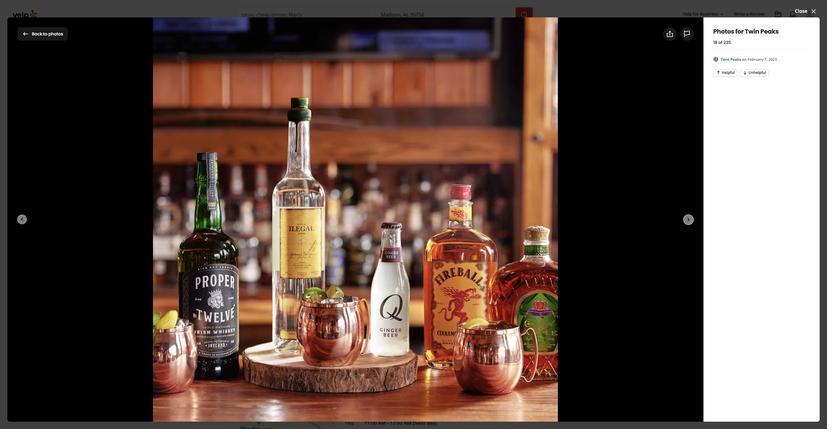 Task type: locate. For each thing, give the bounding box(es) containing it.
11:00 for mon
[[364, 391, 377, 398]]

haley
[[345, 281, 357, 287]]

1 24 chevron down v2 image from the left
[[266, 26, 273, 34]]

0 vertical spatial in 2 reviews button
[[423, 281, 449, 287]]

None search field
[[237, 7, 534, 22]]

menu left made
[[535, 188, 550, 195]]

- for mon
[[387, 391, 389, 398]]

1 vertical spatial review
[[239, 265, 260, 274]]

menu inside try our scratch menu made for mvps!
[[535, 188, 550, 195]]

1 horizontal spatial edit
[[547, 304, 556, 311]]

reviews down top
[[302, 309, 318, 315]]

1 vertical spatial 235
[[552, 147, 561, 154]]

11:00 down claimed
[[254, 151, 267, 158]]

suggest inside "link"
[[420, 373, 439, 380]]

american right (new)
[[358, 141, 381, 148]]

open now
[[442, 401, 466, 407]]

0 horizontal spatial edit
[[448, 373, 457, 380]]

0 horizontal spatial write
[[253, 186, 266, 193]]

appetizers,
[[348, 325, 370, 331]]

1 photo of twin peaks - huntsville, al, us. image from the left
[[53, 40, 183, 170]]

0 horizontal spatial services
[[296, 27, 313, 33]]

american down reviews)
[[316, 141, 340, 148]]

reviews)
[[316, 127, 335, 134]]

1 horizontal spatial directions
[[526, 208, 550, 215]]

edit left 24 pencil v2 image
[[448, 373, 457, 380]]

hours
[[340, 152, 351, 157]]

0 horizontal spatial reviews
[[262, 331, 278, 337]]

24 chevron down v2 image for restaurants
[[266, 26, 273, 34]]

1 vertical spatial in 2 reviews button
[[292, 309, 318, 315]]

in right nj.
[[424, 281, 428, 287]]

"
[[422, 281, 423, 287], [291, 309, 292, 315], [444, 325, 445, 331]]

1 horizontal spatial open
[[442, 401, 455, 407]]

1 horizontal spatial 24 chevron down v2 image
[[314, 26, 321, 34]]

2 horizontal spatial photos
[[685, 30, 701, 37]]

for right made
[[566, 188, 573, 195]]

search image
[[521, 11, 528, 19]]

us
[[291, 325, 296, 331]]

2 horizontal spatial menu
[[535, 188, 550, 195]]

1 " from the top
[[262, 281, 263, 287]]

service,
[[318, 325, 333, 331]]

" left 4
[[444, 325, 445, 331]]

region
[[234, 281, 472, 344]]

in left 4
[[446, 325, 450, 331]]

11:00 for tue
[[364, 401, 377, 407]]

11:00 am - 12:00 am (next day) for mon
[[364, 391, 437, 398]]

suggest an edit inside "link"
[[420, 373, 457, 380]]

0 horizontal spatial review
[[239, 265, 260, 274]]

restaurants
[[241, 27, 265, 33]]

0 vertical spatial 235
[[724, 39, 731, 45]]

an down 'huntsville,'
[[539, 304, 545, 311]]

- for tue
[[387, 401, 389, 407]]

day) for mon
[[427, 391, 437, 398]]

" right trevor h. image
[[262, 325, 263, 331]]

photo of twin peaks - huntsville, al, us. image
[[53, 40, 183, 170], [183, 40, 313, 170], [313, 40, 447, 170], [447, 40, 578, 170], [578, 40, 708, 170]]

directions for get directions
[[526, 208, 550, 215]]

0 horizontal spatial add
[[310, 186, 320, 193]]

1 horizontal spatial write
[[734, 11, 746, 17]]

see for see all 235 photos
[[535, 147, 544, 154]]

2 photo of twin peaks - huntsville, al, us. image from the left
[[183, 40, 313, 170]]

unhelpful button
[[740, 69, 769, 77]]

open for open 11:00 am - 12:00 am (next day)
[[239, 151, 252, 158]]

Search photos text field
[[710, 28, 810, 40]]

16 helpful v2 image
[[716, 70, 721, 75]]

directions
[[526, 208, 550, 215], [492, 269, 517, 276]]

services right home
[[296, 27, 313, 33]]

16 nothelpful v2 image
[[743, 70, 748, 75]]

1 horizontal spatial 2
[[429, 281, 432, 287]]

region containing "
[[234, 281, 472, 344]]

24 chevron down v2 image inside the home services 'link'
[[314, 26, 321, 34]]

2 services from the left
[[342, 27, 358, 33]]

suggest inside button
[[520, 304, 538, 311]]

and left fries
[[364, 303, 372, 309]]

restaurants link
[[236, 22, 278, 40]]

in
[[424, 281, 428, 287], [293, 309, 297, 315], [402, 325, 406, 331], [446, 325, 450, 331]]

notifications image
[[790, 11, 797, 18]]

24 chevron down v2 image right 'more'
[[388, 26, 395, 34]]

services for home services
[[296, 27, 313, 33]]

1 i from the left
[[263, 303, 265, 309]]

close button
[[795, 7, 818, 15]]

0 horizontal spatial photos
[[48, 31, 63, 37]]

1 horizontal spatial suggest
[[520, 304, 538, 311]]

a up "search photos" text box
[[747, 11, 749, 17]]

add left 24 flag v2 image
[[674, 30, 683, 37]]

directions for get directions 5901 university dr huntsville, al 35806
[[492, 269, 517, 276]]

(next for mon
[[413, 391, 426, 398]]

twin down write a review link
[[745, 27, 760, 36]]

in 2 reviews button down (
[[292, 309, 318, 315]]

2 vertical spatial reviews
[[262, 331, 278, 337]]

for right to
[[48, 28, 60, 40]]

top
[[308, 303, 315, 309]]

location & hours
[[239, 372, 290, 381]]

1 horizontal spatial ,
[[355, 141, 357, 148]]

0 vertical spatial suggest an edit
[[520, 304, 556, 311]]

235 for of
[[724, 39, 731, 45]]

1 horizontal spatial suggest an edit
[[520, 304, 556, 311]]

3 " from the top
[[262, 325, 263, 331]]

-
[[277, 151, 278, 158], [387, 391, 389, 398], [387, 401, 389, 407], [387, 410, 389, 417], [387, 420, 389, 427]]

write inside write a review link
[[253, 186, 266, 193]]

directions down try our scratch menu made for mvps!
[[526, 208, 550, 215]]

0 horizontal spatial directions
[[492, 269, 517, 276]]

in 2 reviews button right nj.
[[423, 281, 449, 287]]

day) for tue
[[427, 401, 437, 407]]

add right 24 camera v2 image
[[310, 186, 320, 193]]

twin peaks link
[[721, 57, 743, 62]]

add photos link
[[659, 27, 707, 41]]

projects image
[[775, 11, 782, 18]]

0 horizontal spatial menu
[[151, 51, 165, 57]]

manner
[[426, 325, 442, 331]]

2 24 chevron down v2 image from the left
[[314, 26, 321, 34]]

badge
[[313, 281, 325, 287]]

24 chevron down v2 image
[[266, 26, 273, 34], [314, 26, 321, 34], [388, 26, 395, 34]]

0 horizontal spatial 2
[[298, 309, 301, 315]]

12:00 for wed
[[390, 410, 403, 417]]

share
[[358, 186, 372, 193]]

server
[[272, 281, 285, 287]]

" left ordered
[[262, 303, 263, 309]]

twinpeaksrestaurant.com link
[[482, 234, 546, 241]]

menu for full menu
[[321, 235, 335, 242]]

open
[[239, 151, 252, 158], [442, 401, 455, 407]]

1 11:00 am - 12:00 am (next day) from the top
[[364, 391, 437, 398]]

get up 5901
[[482, 269, 491, 276]]

services for auto services
[[342, 27, 358, 33]]

235 inside "link"
[[552, 147, 561, 154]]

1 horizontal spatial photos
[[562, 147, 579, 154]]

directions up university
[[492, 269, 517, 276]]

claimed
[[245, 141, 264, 148]]

ordered
[[266, 303, 282, 309]]

and left food
[[371, 325, 379, 331]]

website menu link
[[239, 232, 291, 245]]

photos right all
[[562, 147, 579, 154]]

i right (yes
[[392, 303, 394, 309]]

outside (1)
[[182, 51, 208, 57]]

24 share v2 image
[[667, 30, 674, 38]]

an left 24 pencil v2 image
[[440, 373, 447, 380]]

from
[[384, 281, 394, 287]]

reviews down the she
[[262, 331, 278, 337]]

menu right website
[[272, 235, 286, 242]]

1 vertical spatial get directions link
[[482, 269, 517, 276]]

in 2 reviews button
[[423, 281, 449, 287], [292, 309, 318, 315]]

twin up "helpful" button
[[721, 57, 730, 62]]

open left now
[[442, 401, 455, 407]]

0 vertical spatial add
[[674, 30, 683, 37]]

i left ordered
[[263, 303, 265, 309]]

1 horizontal spatial get
[[516, 208, 524, 215]]

home
[[283, 27, 295, 33]]

for right yelp
[[693, 11, 699, 17]]

write right '16 chevron down v2' icon at right top
[[734, 11, 746, 17]]

2 down 'salmon'
[[298, 309, 301, 315]]

0 vertical spatial edit
[[547, 304, 556, 311]]

1 vertical spatial get
[[482, 269, 491, 276]]

(next for thu
[[413, 420, 426, 427]]

1 horizontal spatial an
[[539, 304, 545, 311]]

24 chevron down v2 image
[[359, 26, 366, 34]]

" i ordered the salmon ( top tier
[[262, 303, 324, 309]]

trevor h. image
[[239, 325, 257, 344]]

24 chevron down v2 image inside the restaurants 'link'
[[266, 26, 273, 34]]

see left hours
[[333, 152, 339, 157]]

3 24 chevron down v2 image from the left
[[388, 26, 395, 34]]

services inside 'link'
[[296, 27, 313, 33]]

- for thu
[[387, 420, 389, 427]]

1 horizontal spatial add
[[674, 30, 683, 37]]

0 horizontal spatial 235
[[552, 147, 561, 154]]

0 vertical spatial write
[[734, 11, 746, 17]]

1 vertical spatial "
[[291, 309, 292, 315]]

0 horizontal spatial suggest an edit
[[420, 373, 457, 380]]

0 vertical spatial directions
[[526, 208, 550, 215]]

0 vertical spatial menu
[[151, 51, 165, 57]]

0 horizontal spatial ,
[[314, 141, 315, 148]]

0 horizontal spatial suggest
[[420, 373, 439, 380]]

0 horizontal spatial get
[[482, 269, 491, 276]]

get directions link
[[482, 205, 584, 219], [482, 269, 517, 276]]

save
[[394, 186, 406, 193]]

1 services from the left
[[296, 27, 313, 33]]

1 horizontal spatial menu
[[321, 235, 335, 242]]

235 right all
[[552, 147, 561, 154]]

" right princeton,
[[422, 281, 423, 287]]

24 chevron down v2 image inside more link
[[388, 26, 395, 34]]

1 vertical spatial write
[[253, 186, 266, 193]]

0 horizontal spatial see
[[333, 152, 339, 157]]

suggest an edit right 24 pencil v2 icon
[[520, 304, 556, 311]]

0 vertical spatial 2
[[429, 281, 432, 287]]

0 horizontal spatial "
[[291, 309, 292, 315]]

sports bars , american (new) , american (traditional)
[[286, 141, 413, 148]]

11:00 am - 12:00 am (next day)
[[364, 391, 437, 398], [364, 401, 437, 407], [364, 410, 437, 417], [364, 420, 437, 427]]

write for write a review
[[253, 186, 266, 193]]

1 vertical spatial menu
[[239, 216, 256, 225]]

0 horizontal spatial menu
[[272, 235, 286, 242]]

2 right nj.
[[429, 281, 432, 287]]

menu left (6)
[[151, 51, 165, 57]]

menu right full on the bottom left of page
[[321, 235, 335, 242]]

11:00 right tue
[[364, 401, 377, 407]]

2 vertical spatial "
[[262, 325, 263, 331]]

11:00 right mon on the left
[[364, 391, 377, 398]]

back to photos
[[32, 31, 63, 37]]

great
[[306, 325, 317, 331]]

unhelpful
[[749, 70, 766, 75]]

2 vertical spatial "
[[444, 325, 445, 331]]

0 vertical spatial "
[[262, 281, 263, 287]]

home services
[[283, 27, 313, 33]]

write for write a review
[[734, 11, 746, 17]]

0 horizontal spatial open
[[239, 151, 252, 158]]

i
[[263, 303, 265, 309], [392, 303, 394, 309]]

services left 24 chevron down v2 icon
[[342, 27, 358, 33]]

2 horizontal spatial "
[[444, 325, 445, 331]]

review
[[272, 186, 287, 193]]

review up "search photos" text box
[[750, 11, 765, 17]]

0 vertical spatial open
[[239, 151, 252, 158]]

12:00 for tue
[[390, 401, 403, 407]]

1 vertical spatial add
[[310, 186, 320, 193]]

- for wed
[[387, 410, 389, 417]]

see inside "link"
[[535, 147, 544, 154]]

0 horizontal spatial i
[[263, 303, 265, 309]]

see
[[535, 147, 544, 154], [333, 152, 339, 157]]

princeton,
[[395, 281, 415, 287]]

haley button
[[345, 281, 357, 287]]

235 right the "of"
[[724, 39, 731, 45]]

timely
[[411, 325, 424, 331]]

provided
[[272, 325, 290, 331]]

2 " from the top
[[262, 303, 263, 309]]

get directions link up university
[[482, 269, 517, 276]]

tab list containing menu (6)
[[17, 50, 213, 63]]

photos inside "link"
[[562, 147, 579, 154]]

24 chevron down v2 image right restaurants
[[266, 26, 273, 34]]

hours
[[272, 372, 290, 381]]

twin right to
[[62, 28, 82, 40]]

review
[[750, 11, 765, 17], [239, 265, 260, 274]]

write inside write a review link
[[734, 11, 746, 17]]

0 horizontal spatial american
[[316, 141, 340, 148]]

reviews inside in 4 reviews
[[262, 331, 278, 337]]

get down scratch
[[516, 208, 524, 215]]

1 vertical spatial and
[[364, 303, 372, 309]]

" our server wore a name badge that said haley and she was from princeton, nj. " in 2 reviews
[[262, 281, 449, 287]]

0 vertical spatial review
[[750, 11, 765, 17]]

map image
[[239, 388, 335, 430]]

"
[[262, 281, 263, 287], [262, 303, 263, 309], [262, 325, 263, 331]]

1 vertical spatial suggest an edit
[[420, 373, 457, 380]]

directions inside get directions 5901 university dr huntsville, al 35806
[[492, 269, 517, 276]]

1 vertical spatial suggest
[[420, 373, 439, 380]]

1 vertical spatial edit
[[448, 373, 457, 380]]

1 vertical spatial an
[[440, 373, 447, 380]]

menu for menu
[[239, 216, 256, 225]]

in down the " i ordered the salmon ( top tier
[[293, 309, 297, 315]]

photos right to
[[48, 31, 63, 37]]

0 horizontal spatial 24 chevron down v2 image
[[266, 26, 273, 34]]

0 horizontal spatial an
[[440, 373, 447, 380]]

0 vertical spatial reviews
[[433, 281, 449, 287]]

a left review
[[267, 186, 270, 193]]

twin up 2.9 star rating image
[[239, 104, 274, 125]]

and inside ), mashed potatoes, and fries (yes i know there was no vegetables...
[[364, 303, 372, 309]]

2 i from the left
[[392, 303, 394, 309]]

0 vertical spatial suggest
[[520, 304, 538, 311]]

1 horizontal spatial services
[[342, 27, 358, 33]]

1 horizontal spatial "
[[422, 281, 423, 287]]

photos
[[685, 30, 701, 37], [48, 31, 63, 37], [562, 147, 579, 154]]

" down review highlights
[[262, 281, 263, 287]]

edit down al
[[547, 304, 556, 311]]

0 vertical spatial get directions link
[[482, 205, 584, 219]]

24 pencil v2 image
[[510, 304, 517, 311]]

24 share v2 image
[[348, 186, 355, 193]]

4 11:00 am - 12:00 am (next day) from the top
[[364, 420, 437, 427]]

1 vertical spatial 2
[[298, 309, 301, 315]]

1 horizontal spatial american
[[358, 141, 381, 148]]

3 photo of twin peaks - huntsville, al, us. image from the left
[[313, 40, 447, 170]]

know
[[395, 303, 408, 309]]

review up "steven l." image
[[239, 265, 260, 274]]

1 vertical spatial directions
[[492, 269, 517, 276]]

the
[[283, 303, 290, 309]]

suggest an edit
[[520, 304, 556, 311], [420, 373, 457, 380]]

5 photo of twin peaks - huntsville, al, us. image from the left
[[578, 40, 708, 170]]

user actions element
[[678, 8, 824, 45]]

write right 24 star v2 image
[[253, 186, 266, 193]]

write a review
[[253, 186, 287, 193]]

2 get directions link from the top
[[482, 269, 517, 276]]

2
[[429, 281, 432, 287], [298, 309, 301, 315]]

reviews right nj.
[[433, 281, 449, 287]]

of
[[719, 39, 723, 45]]

" down the " i ordered the salmon ( top tier
[[291, 309, 292, 315]]

1 horizontal spatial see
[[535, 147, 544, 154]]

2 11:00 am - 12:00 am (next day) from the top
[[364, 401, 437, 407]]

see left all
[[535, 147, 544, 154]]

0 horizontal spatial in 2 reviews button
[[292, 309, 318, 315]]

24 chevron down v2 image left auto
[[314, 26, 321, 34]]

tab list
[[17, 50, 213, 63]]

11:00 am - 12:00 am (next day) for thu
[[364, 420, 437, 427]]

sports
[[286, 141, 301, 148]]

open for open now
[[442, 401, 455, 407]]

1 horizontal spatial i
[[392, 303, 394, 309]]

photos down yelp
[[685, 30, 701, 37]]

(6)
[[166, 51, 172, 57]]

menu for menu (6)
[[151, 51, 165, 57]]

menu inside menu element
[[239, 216, 256, 225]]

1 , from the left
[[314, 141, 315, 148]]

and left she
[[358, 281, 366, 287]]

3 11:00 am - 12:00 am (next day) from the top
[[364, 410, 437, 417]]

0 vertical spatial "
[[422, 281, 423, 287]]

more
[[376, 27, 387, 33]]

add photos
[[674, 30, 701, 37]]

1 horizontal spatial in 2 reviews button
[[423, 281, 449, 287]]

0 vertical spatial an
[[539, 304, 545, 311]]

2.9 (134 reviews)
[[296, 127, 335, 134]]

close
[[795, 8, 808, 14]]

(next
[[302, 151, 315, 158], [413, 391, 426, 398], [413, 401, 426, 407], [413, 410, 426, 417], [413, 420, 426, 427]]

1 horizontal spatial review
[[750, 11, 765, 17]]

1 vertical spatial reviews
[[302, 309, 318, 315]]

save button
[[379, 183, 411, 196]]

11:00 right the thu
[[364, 420, 377, 427]]

menu up "16 external link v2" icon at the bottom
[[239, 216, 256, 225]]

i inside ), mashed potatoes, and fries (yes i know there was no vegetables...
[[392, 303, 394, 309]]

24 close v2 image
[[810, 8, 818, 15]]

2 horizontal spatial 24 chevron down v2 image
[[388, 26, 395, 34]]

get inside get directions 5901 university dr huntsville, al 35806
[[482, 269, 491, 276]]

0 vertical spatial get
[[516, 208, 524, 215]]

suggest an edit left 24 pencil v2 image
[[420, 373, 457, 380]]

photos
[[714, 27, 735, 36], [17, 28, 47, 40]]

11:00 right wed
[[364, 410, 377, 417]]

get for get directions 5901 university dr huntsville, al 35806
[[482, 269, 491, 276]]

open down 16 claim filled v2 image
[[239, 151, 252, 158]]

twin
[[745, 27, 760, 36], [62, 28, 82, 40], [721, 57, 730, 62], [239, 104, 274, 125]]

open inside location & hours element
[[442, 401, 455, 407]]

drinks,
[[334, 325, 347, 331]]

1 horizontal spatial menu
[[239, 216, 256, 225]]

24 save outline v2 image
[[385, 186, 392, 193]]

24 arrow left v2 image
[[22, 30, 29, 38]]

menu inside tab list
[[151, 51, 165, 57]]

1 vertical spatial open
[[442, 401, 455, 407]]

twinpeaksrestaurant.com
[[482, 234, 546, 241]]

1 vertical spatial "
[[262, 303, 263, 309]]

1 horizontal spatial 235
[[724, 39, 731, 45]]

2 vertical spatial and
[[371, 325, 379, 331]]

get directions link down try our scratch menu made for mvps!
[[482, 205, 584, 219]]



Task type: describe. For each thing, give the bounding box(es) containing it.
get for get directions
[[516, 208, 524, 215]]

auto
[[331, 27, 340, 33]]

she
[[263, 325, 271, 331]]

235 for all
[[552, 147, 561, 154]]

steven l. image
[[239, 281, 257, 300]]

see all 235 photos
[[535, 147, 579, 154]]

business
[[700, 11, 719, 17]]

previous photo image
[[18, 216, 26, 223]]

get directions 5901 university dr huntsville, al 35806
[[482, 269, 559, 290]]

write a review link
[[732, 9, 768, 20]]

(yes
[[383, 303, 391, 309]]

add photo link
[[295, 183, 340, 196]]

al
[[553, 276, 559, 283]]

18 of 235
[[714, 39, 731, 45]]

in 4 reviews button
[[262, 325, 454, 337]]

16 claim filled v2 image
[[239, 142, 244, 147]]

mvps!
[[497, 195, 513, 202]]

auto services
[[331, 27, 358, 33]]

for inside try our scratch menu made for mvps!
[[566, 188, 573, 195]]

more link
[[371, 22, 400, 40]]

18
[[714, 39, 718, 45]]

" for " our server wore a name badge that said haley and she was from princeton, nj. " in 2 reviews
[[262, 281, 263, 287]]

for down write a review link
[[736, 27, 744, 36]]

1 horizontal spatial reviews
[[302, 309, 318, 315]]

photos inside button
[[48, 31, 63, 37]]

huntsville,
[[527, 276, 552, 283]]

with
[[297, 325, 305, 331]]

write a review
[[734, 11, 765, 17]]

in inside in 4 reviews
[[446, 325, 450, 331]]

for inside button
[[693, 11, 699, 17]]

helpful button
[[714, 69, 738, 77]]

2.9
[[296, 127, 303, 134]]

24 chevron down v2 image for more
[[388, 26, 395, 34]]

0 horizontal spatial photos
[[17, 28, 47, 40]]

see hours
[[333, 152, 351, 157]]

&
[[266, 372, 271, 381]]

fries
[[373, 303, 382, 309]]

11:00 for thu
[[364, 420, 377, 427]]

2 horizontal spatial reviews
[[433, 281, 449, 287]]

2 american from the left
[[358, 141, 381, 148]]

" she provided us with great service, drinks, appetizers, and food came in a timely manner . "
[[262, 325, 445, 331]]

(134 reviews) link
[[304, 127, 335, 134]]

4 photo of twin peaks - huntsville, al, us. image from the left
[[447, 40, 578, 170]]

2.9 star rating image
[[239, 126, 293, 136]]

add for add photo
[[310, 186, 320, 193]]

see all 235 photos link
[[525, 144, 589, 158]]

24 menu v2 image
[[302, 235, 309, 242]]

day) for wed
[[427, 410, 437, 417]]

24 star v2 image
[[244, 186, 251, 193]]

region inside "review highlights" element
[[234, 281, 472, 344]]

photo
[[321, 186, 335, 193]]

edit inside "link"
[[448, 373, 457, 380]]

was
[[375, 281, 383, 287]]

see hours link
[[330, 151, 353, 158]]

potatoes,
[[344, 303, 363, 309]]

highlights
[[262, 265, 293, 274]]

tue
[[345, 401, 354, 407]]

),
[[324, 303, 326, 309]]

(next for wed
[[413, 410, 426, 417]]

24 add photo v2 image
[[664, 30, 671, 38]]

all
[[545, 147, 551, 154]]

2023
[[769, 57, 777, 62]]

vegetables...
[[262, 309, 291, 315]]

said
[[336, 281, 344, 287]]

review inside write a review link
[[750, 11, 765, 17]]

edit inside button
[[547, 304, 556, 311]]

try
[[497, 188, 505, 195]]

" for " she provided us with great service, drinks, appetizers, and food came in a timely manner . "
[[262, 325, 263, 331]]

(256)
[[482, 252, 494, 258]]

food
[[380, 325, 389, 331]]

an inside "link"
[[440, 373, 447, 380]]

menu element
[[229, 206, 467, 245]]

24 camera v2 image
[[300, 186, 307, 193]]

11:00 for wed
[[364, 410, 377, 417]]

yelp
[[683, 11, 692, 17]]

website menu
[[251, 235, 286, 242]]

thu
[[345, 420, 354, 427]]

1 horizontal spatial photos for twin peaks
[[714, 27, 779, 36]]

write a review link
[[239, 183, 292, 196]]

11:00 am - 12:00 am (next day) for tue
[[364, 401, 437, 407]]

(256) 517-7306
[[482, 252, 516, 258]]

" for " i ordered the salmon ( top tier
[[262, 303, 263, 309]]

university
[[495, 276, 519, 283]]

menu (6)
[[151, 51, 172, 57]]

7,
[[765, 57, 768, 62]]

on
[[743, 57, 747, 62]]

24 flag v2 image
[[684, 30, 691, 38]]

location & hours element
[[229, 362, 481, 430]]

7306
[[505, 252, 516, 258]]

2 , from the left
[[355, 141, 357, 148]]

american (traditional) link
[[358, 141, 413, 148]]

(next for tue
[[413, 401, 426, 407]]

was
[[423, 303, 432, 309]]

35806
[[482, 284, 496, 290]]

(
[[307, 303, 308, 309]]

0 horizontal spatial photos for twin peaks
[[17, 28, 110, 40]]

suggest an edit inside button
[[520, 304, 556, 311]]

back to photos button
[[17, 27, 68, 41]]

home services link
[[278, 22, 326, 40]]

5901
[[482, 276, 493, 283]]

next photo image
[[685, 216, 693, 224]]

in 2 reviews button for " i ordered the salmon ( top tier
[[292, 309, 318, 315]]

12:00 for thu
[[390, 420, 403, 427]]

a left timely
[[407, 325, 410, 331]]

in 2 reviews button for " our server wore a name badge that said haley and she was from princeton, nj. " in 2 reviews
[[423, 281, 449, 287]]

a right wore
[[297, 281, 299, 287]]

11:00 am - 12:00 am (next day) for wed
[[364, 410, 437, 417]]

name
[[301, 281, 312, 287]]

$$
[[272, 141, 278, 148]]

salmon
[[291, 303, 305, 309]]

24 chevron down v2 image for home services
[[314, 26, 321, 34]]

.
[[442, 325, 444, 331]]

1 american from the left
[[316, 141, 340, 148]]

24 pencil v2 image
[[460, 373, 467, 380]]

add for add photos
[[674, 30, 683, 37]]

helpful
[[722, 70, 735, 75]]

0 vertical spatial and
[[358, 281, 366, 287]]

twin peaks on february 7, 2023
[[721, 57, 777, 62]]

menu for website menu
[[272, 235, 286, 242]]

12:00 for mon
[[390, 391, 403, 398]]

bars
[[303, 141, 314, 148]]

no
[[433, 303, 440, 309]]

1 horizontal spatial photos
[[714, 27, 735, 36]]

an inside button
[[539, 304, 545, 311]]

day) for thu
[[427, 420, 437, 427]]

in right came
[[402, 325, 406, 331]]

(1)
[[202, 51, 208, 57]]

see for see hours
[[333, 152, 339, 157]]

16 chevron down v2 image
[[720, 12, 725, 17]]

), mashed potatoes, and fries (yes i know there was no vegetables...
[[262, 303, 440, 315]]

517-
[[495, 252, 505, 258]]

full
[[311, 235, 319, 242]]

made
[[551, 188, 565, 195]]

in 4 reviews
[[262, 325, 454, 337]]

business categories element
[[236, 22, 815, 40]]

16 external link v2 image
[[244, 236, 249, 241]]

full menu
[[311, 235, 335, 242]]

try our scratch menu made for mvps!
[[497, 188, 573, 202]]

timely manner button
[[411, 325, 442, 331]]

1 get directions link from the top
[[482, 205, 584, 219]]

arion m. image
[[239, 303, 257, 322]]

review highlights element
[[229, 255, 472, 352]]

suggest an edit button
[[482, 301, 584, 314]]

review inside "review highlights" element
[[239, 265, 260, 274]]

to
[[43, 31, 47, 37]]

there
[[409, 303, 422, 309]]

tier
[[316, 303, 324, 309]]



Task type: vqa. For each thing, say whether or not it's contained in the screenshot.


